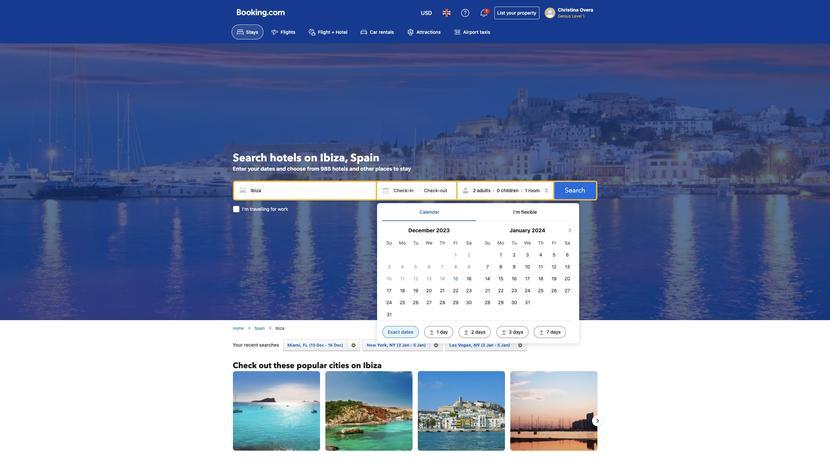 Task type: locate. For each thing, give the bounding box(es) containing it.
0 horizontal spatial (2
[[397, 343, 401, 348]]

0 vertical spatial 27
[[565, 288, 570, 293]]

check- for out
[[424, 188, 440, 193]]

2 we from the left
[[524, 240, 531, 246]]

1 horizontal spatial 9
[[513, 264, 516, 270]]

spain
[[351, 151, 380, 165], [255, 326, 265, 331]]

+ left "hotel"
[[332, 29, 335, 35]]

18 December 2023 checkbox
[[400, 288, 405, 293]]

26
[[551, 288, 557, 293], [413, 300, 419, 305]]

on inside search hotels on ibiza, spain enter your dates and choose from 985 hotels and other places to stay
[[304, 151, 318, 165]]

3 days
[[509, 329, 524, 335]]

1 horizontal spatial 16
[[467, 276, 472, 281]]

0 horizontal spatial check-
[[394, 188, 410, 193]]

check out these popular cities on ibiza
[[233, 360, 382, 371]]

30 down 23 january 2024 checkbox
[[512, 300, 517, 305]]

17 January 2024 checkbox
[[525, 276, 530, 281]]

-
[[325, 343, 327, 348], [411, 343, 412, 348], [495, 343, 497, 348]]

1 horizontal spatial mo
[[498, 240, 504, 246]]

2 (2 from the left
[[481, 343, 485, 348]]

23 down 16 december 2023 option
[[466, 288, 472, 293]]

7 right 3 days
[[547, 329, 549, 335]]

1 horizontal spatial 4
[[540, 252, 542, 258]]

7 up 14 option
[[441, 264, 444, 270]]

0 vertical spatial your
[[507, 10, 516, 16]]

2 up 9 december 2023 'checkbox'
[[468, 252, 471, 258]]

2 horizontal spatial 3
[[526, 252, 529, 258]]

30 for 30 option
[[512, 300, 517, 305]]

2
[[473, 188, 476, 193], [468, 252, 471, 258], [513, 252, 516, 258], [471, 329, 474, 335]]

31 December 2023 checkbox
[[387, 312, 392, 317]]

1 22 from the left
[[453, 288, 459, 293]]

1 horizontal spatial 31
[[525, 300, 530, 305]]

9 for 9 december 2023 'checkbox'
[[468, 264, 471, 270]]

0 vertical spatial 6
[[566, 252, 569, 258]]

stay
[[400, 166, 411, 172]]

dates right enter
[[261, 166, 275, 172]]

1 horizontal spatial i'm
[[513, 209, 520, 215]]

0 vertical spatial hotels
[[270, 151, 302, 165]]

spain up your recent searches
[[255, 326, 265, 331]]

2 fr from the left
[[552, 240, 556, 246]]

1 horizontal spatial out
[[440, 188, 447, 193]]

1 9 from the left
[[468, 264, 471, 270]]

10 January 2024 checkbox
[[525, 264, 530, 270]]

1 28 from the left
[[440, 300, 445, 305]]

0 horizontal spatial 7
[[441, 264, 444, 270]]

4 up "11 january 2024" checkbox
[[540, 252, 542, 258]]

your right list
[[507, 10, 516, 16]]

25
[[538, 288, 544, 293], [400, 300, 405, 305]]

0 horizontal spatial on
[[304, 151, 318, 165]]

19 for 19 checkbox
[[552, 276, 557, 281]]

jan inside las vegas, nv (2 jan - 5 jan)
[[486, 343, 494, 348]]

out inside search field
[[440, 188, 447, 193]]

0 horizontal spatial 29
[[453, 300, 459, 305]]

1 horizontal spatial 21
[[485, 288, 490, 293]]

1 21 from the left
[[440, 288, 445, 293]]

1 - from the left
[[325, 343, 327, 348]]

0 vertical spatial ibiza
[[276, 326, 284, 331]]

3 for '3 december 2023' "option"
[[388, 264, 391, 270]]

0 horizontal spatial th
[[440, 240, 445, 246]]

30 down 23 december 2023 option
[[466, 300, 472, 305]]

8 up 15 december 2023 option
[[454, 264, 457, 270]]

2 29 from the left
[[498, 300, 504, 305]]

(2 for new york, ny
[[397, 343, 401, 348]]

1 horizontal spatial we
[[524, 240, 531, 246]]

5
[[553, 252, 556, 258], [415, 264, 417, 270], [413, 343, 416, 348], [498, 343, 500, 348]]

- down exact dates
[[411, 343, 412, 348]]

new york, ny (2 jan - 5 jan)
[[367, 343, 426, 348]]

1 horizontal spatial check-
[[424, 188, 440, 193]]

24 up 31 checkbox
[[525, 288, 531, 293]]

1 29 from the left
[[453, 300, 459, 305]]

1
[[486, 9, 488, 14], [583, 14, 585, 19], [525, 188, 527, 193], [455, 252, 457, 258], [500, 252, 502, 258], [437, 329, 439, 335]]

14 down the 7 checkbox
[[440, 276, 445, 281]]

20 for 20 checkbox
[[426, 288, 432, 293]]

2 December 2023 checkbox
[[468, 252, 471, 258]]

24
[[525, 288, 531, 293], [387, 300, 392, 305]]

0 vertical spatial 26
[[551, 288, 557, 293]]

7 December 2023 checkbox
[[441, 264, 444, 270]]

su up 7 january 2024 checkbox
[[485, 240, 491, 246]]

- inside new york, ny (2 jan - 5 jan)
[[411, 343, 412, 348]]

14 down 7 january 2024 checkbox
[[485, 276, 490, 281]]

2 horizontal spatial days
[[551, 329, 561, 335]]

13 December 2023 checkbox
[[427, 276, 432, 281]]

26 down 19 checkbox on the bottom of page
[[413, 300, 419, 305]]

18
[[539, 276, 544, 281], [400, 288, 405, 293]]

13
[[565, 264, 570, 270], [427, 276, 432, 281]]

su up '3 december 2023' "option"
[[387, 240, 392, 246]]

0 horizontal spatial search
[[233, 151, 267, 165]]

2 21 from the left
[[485, 288, 490, 293]]

th up 4 january 2024 checkbox
[[538, 240, 544, 246]]

1 horizontal spatial (2
[[481, 343, 485, 348]]

spain inside search hotels on ibiza, spain enter your dates and choose from 985 hotels and other places to stay
[[351, 151, 380, 165]]

january 2024 element
[[383, 237, 476, 321], [481, 237, 574, 309]]

1 horizontal spatial 7
[[486, 264, 489, 270]]

check- for in
[[394, 188, 410, 193]]

days for 7 days
[[551, 329, 561, 335]]

12 up 19 checkbox
[[552, 264, 557, 270]]

1 23 from the left
[[466, 288, 472, 293]]

2 tu from the left
[[512, 240, 517, 246]]

1 sa from the left
[[466, 240, 472, 246]]

13 down 6 checkbox
[[427, 276, 432, 281]]

18 down 11 option
[[400, 288, 405, 293]]

tu for january 2024
[[512, 240, 517, 246]]

16
[[467, 276, 472, 281], [512, 276, 517, 281], [328, 343, 333, 348]]

1 horizontal spatial search
[[565, 186, 586, 195]]

fr up 1 december 2023 checkbox at the bottom right of the page
[[454, 240, 458, 246]]

1 (2 from the left
[[397, 343, 401, 348]]

ibiza up searches
[[276, 326, 284, 331]]

7
[[441, 264, 444, 270], [486, 264, 489, 270], [547, 329, 549, 335]]

11 for 11 option
[[401, 276, 405, 281]]

11 for "11 january 2024" checkbox
[[539, 264, 543, 270]]

0 horizontal spatial out
[[259, 360, 272, 371]]

15 January 2024 checkbox
[[499, 276, 504, 281]]

cities
[[329, 360, 349, 371]]

9 up 16 december 2023 option
[[468, 264, 471, 270]]

1 horizontal spatial 22
[[498, 288, 504, 293]]

11 up 18 option
[[401, 276, 405, 281]]

0 vertical spatial out
[[440, 188, 447, 193]]

i'm inside button
[[513, 209, 520, 215]]

playa d'en bossa 36 hotels image
[[325, 371, 413, 452]]

your
[[507, 10, 516, 16], [248, 166, 259, 172]]

(2 inside las vegas, nv (2 jan - 5 jan)
[[481, 343, 485, 348]]

1 left list
[[486, 9, 488, 14]]

0 horizontal spatial 15
[[453, 276, 458, 281]]

0 horizontal spatial 31
[[387, 312, 392, 317]]

0 horizontal spatial 3
[[388, 264, 391, 270]]

3 up the "10 january 2024" checkbox
[[526, 252, 529, 258]]

2 days from the left
[[513, 329, 524, 335]]

2 jan from the left
[[486, 343, 494, 348]]

28
[[440, 300, 445, 305], [485, 300, 491, 305]]

1 8 from the left
[[454, 264, 457, 270]]

las vegas, nv (2 jan - 5 jan)
[[450, 343, 510, 348]]

1 mo from the left
[[399, 240, 406, 246]]

1 horizontal spatial ibiza
[[363, 360, 382, 371]]

1 horizontal spatial 11
[[539, 264, 543, 270]]

4
[[540, 252, 542, 258], [401, 264, 404, 270]]

(2 for las vegas, nv
[[481, 343, 485, 348]]

25 January 2024 checkbox
[[538, 288, 544, 293]]

day
[[440, 329, 448, 335]]

sa up 6 january 2024 option
[[565, 240, 570, 246]]

1 horizontal spatial 28
[[485, 300, 491, 305]]

1 horizontal spatial 3
[[509, 329, 512, 335]]

your right enter
[[248, 166, 259, 172]]

4 up 11 option
[[401, 264, 404, 270]]

hotel
[[336, 29, 348, 35]]

mo
[[399, 240, 406, 246], [498, 240, 504, 246]]

0 horizontal spatial 11
[[401, 276, 405, 281]]

booking.com online hotel reservations image
[[237, 9, 285, 17]]

1 vertical spatial 10
[[387, 276, 392, 281]]

29
[[453, 300, 459, 305], [498, 300, 504, 305]]

level
[[572, 14, 582, 19]]

0 vertical spatial 31
[[525, 300, 530, 305]]

0 horizontal spatial 24
[[387, 300, 392, 305]]

1 30 from the left
[[466, 300, 472, 305]]

su for january 2024
[[485, 240, 491, 246]]

1 day
[[437, 329, 448, 335]]

i'm
[[242, 206, 249, 212], [513, 209, 520, 215]]

2 january 2024 element from the left
[[481, 237, 574, 309]]

13 January 2024 checkbox
[[565, 264, 570, 270]]

car rentals
[[370, 29, 394, 35]]

+
[[332, 29, 335, 35], [436, 183, 439, 189]]

genius
[[558, 14, 571, 19]]

1 horizontal spatial 15
[[499, 276, 504, 281]]

(2 down 2 days
[[481, 343, 485, 348]]

30 January 2024 checkbox
[[512, 300, 517, 305]]

31 January 2024 checkbox
[[525, 300, 530, 305]]

we for december
[[426, 240, 433, 246]]

1 left day
[[437, 329, 439, 335]]

we up 3 january 2024 checkbox on the right bottom
[[524, 240, 531, 246]]

10
[[525, 264, 530, 270], [387, 276, 392, 281]]

15 down "8" checkbox
[[453, 276, 458, 281]]

0 horizontal spatial your
[[248, 166, 259, 172]]

0 horizontal spatial mo
[[399, 240, 406, 246]]

1 fr from the left
[[454, 240, 458, 246]]

usd
[[421, 10, 432, 16]]

10 down '3 december 2023' "option"
[[387, 276, 392, 281]]

16 down 9 december 2023 'checkbox'
[[467, 276, 472, 281]]

16 left 'dec)'
[[328, 343, 333, 348]]

jan inside new york, ny (2 jan - 5 jan)
[[402, 343, 409, 348]]

17
[[525, 276, 530, 281], [387, 288, 392, 293]]

2 check- from the left
[[424, 188, 440, 193]]

22 for 22 january 2024 "option"
[[498, 288, 504, 293]]

2 · from the left
[[521, 188, 523, 193]]

svg image
[[424, 187, 431, 194]]

1 horizontal spatial 13
[[565, 264, 570, 270]]

check-out
[[424, 188, 447, 193]]

7 up 14 january 2024 checkbox
[[486, 264, 489, 270]]

2 9 from the left
[[513, 264, 516, 270]]

0 vertical spatial 19
[[552, 276, 557, 281]]

0 horizontal spatial 26
[[413, 300, 419, 305]]

8 January 2024 checkbox
[[500, 264, 503, 270]]

2 23 from the left
[[512, 288, 517, 293]]

airport
[[463, 29, 479, 35]]

20 up 27 january 2024 checkbox
[[565, 276, 570, 281]]

2 - from the left
[[411, 343, 412, 348]]

- for las vegas, nv
[[495, 343, 497, 348]]

mo up 4 checkbox
[[399, 240, 406, 246]]

out left these
[[259, 360, 272, 371]]

1 days from the left
[[475, 329, 486, 335]]

5 down exact dates
[[413, 343, 416, 348]]

spain up the other on the left of the page
[[351, 151, 380, 165]]

1 January 2024 checkbox
[[500, 252, 502, 258]]

28 down '21' checkbox
[[440, 300, 445, 305]]

6
[[566, 252, 569, 258], [428, 264, 431, 270]]

2 January 2024 checkbox
[[513, 252, 516, 258]]

th
[[440, 240, 445, 246], [538, 240, 544, 246]]

3 - from the left
[[495, 343, 497, 348]]

calendar button
[[383, 203, 476, 221]]

27
[[565, 288, 570, 293], [427, 300, 432, 305]]

6 for 6 january 2024 option
[[566, 252, 569, 258]]

2 vertical spatial 3
[[509, 329, 512, 335]]

13 down 6 january 2024 option
[[565, 264, 570, 270]]

0 vertical spatial 25
[[538, 288, 544, 293]]

2 and from the left
[[350, 166, 359, 172]]

1 15 from the left
[[453, 276, 458, 281]]

25 for 25 option
[[400, 300, 405, 305]]

0 vertical spatial 3
[[526, 252, 529, 258]]

0 horizontal spatial su
[[387, 240, 392, 246]]

0 horizontal spatial jan)
[[417, 343, 426, 348]]

28 down "21 january 2024" option
[[485, 300, 491, 305]]

check-
[[394, 188, 410, 193], [424, 188, 440, 193]]

flight + hotel link
[[304, 25, 353, 40]]

miami, fl
[[288, 343, 308, 348]]

dec
[[316, 343, 324, 348]]

fr for december 2023
[[454, 240, 458, 246]]

2 15 from the left
[[499, 276, 504, 281]]

- for new york, ny
[[411, 343, 412, 348]]

2 30 from the left
[[512, 300, 517, 305]]

1 horizontal spatial 23
[[512, 288, 517, 293]]

1 vertical spatial spain
[[255, 326, 265, 331]]

1 january 2024 element from the left
[[383, 237, 476, 321]]

2 28 from the left
[[485, 300, 491, 305]]

1 su from the left
[[387, 240, 392, 246]]

jan) left new york,&nbsp;ny
 - remove this item from your recent searches image
[[417, 343, 426, 348]]

1 horizontal spatial th
[[538, 240, 544, 246]]

3 days from the left
[[551, 329, 561, 335]]

1 we from the left
[[426, 240, 433, 246]]

7 for the 7 checkbox
[[441, 264, 444, 270]]

spain link
[[255, 326, 265, 332]]

check- right svg icon
[[394, 188, 410, 193]]

0 horizontal spatial 14
[[440, 276, 445, 281]]

0 horizontal spatial 22
[[453, 288, 459, 293]]

0 horizontal spatial 9
[[468, 264, 471, 270]]

9 for 9 january 2024 option
[[513, 264, 516, 270]]

calendar
[[420, 209, 439, 215]]

dates right exact
[[401, 329, 414, 335]]

jan right vegas, nv
[[486, 343, 494, 348]]

on up 'from'
[[304, 151, 318, 165]]

22 down 15 "checkbox"
[[498, 288, 504, 293]]

2 14 from the left
[[485, 276, 490, 281]]

- inside miami, fl (15 dec - 16 dec)
[[325, 343, 327, 348]]

10 December 2023 checkbox
[[387, 276, 392, 281]]

january
[[510, 227, 531, 233]]

21
[[440, 288, 445, 293], [485, 288, 490, 293]]

1 horizontal spatial 17
[[525, 276, 530, 281]]

1 vertical spatial 4
[[401, 264, 404, 270]]

fr up 5 january 2024 option
[[552, 240, 556, 246]]

0 vertical spatial 13
[[565, 264, 570, 270]]

0 horizontal spatial we
[[426, 240, 433, 246]]

1 vertical spatial 25
[[400, 300, 405, 305]]

1 horizontal spatial su
[[485, 240, 491, 246]]

- inside las vegas, nv (2 jan - 5 jan)
[[495, 343, 497, 348]]

0 horizontal spatial days
[[475, 329, 486, 335]]

12
[[552, 264, 557, 270], [414, 276, 418, 281]]

23 up 30 option
[[512, 288, 517, 293]]

out
[[440, 188, 447, 193], [259, 360, 272, 371]]

0 horizontal spatial jan
[[402, 343, 409, 348]]

18 down "11 january 2024" checkbox
[[539, 276, 544, 281]]

ibiza down new
[[363, 360, 382, 371]]

21 for "21 january 2024" option
[[485, 288, 490, 293]]

31 for 31 checkbox
[[525, 300, 530, 305]]

(2 right the york, ny in the left of the page
[[397, 343, 401, 348]]

29 down 22 december 2023 option
[[453, 300, 459, 305]]

sa for january 2024
[[565, 240, 570, 246]]

jan) inside new york, ny (2 jan - 5 jan)
[[417, 343, 426, 348]]

1 vertical spatial 27
[[427, 300, 432, 305]]

1 horizontal spatial sa
[[565, 240, 570, 246]]

january 2024 element for january
[[481, 237, 574, 309]]

10 for 10 checkbox
[[387, 276, 392, 281]]

24 up 31 december 2023 checkbox
[[387, 300, 392, 305]]

11
[[539, 264, 543, 270], [401, 276, 405, 281]]

10 up 17 january 2024 checkbox in the bottom of the page
[[525, 264, 530, 270]]

1 tu from the left
[[413, 240, 419, 246]]

22 December 2023 checkbox
[[453, 288, 459, 293]]

jan
[[402, 343, 409, 348], [486, 343, 494, 348]]

20 January 2024 checkbox
[[565, 276, 570, 281]]

2 22 from the left
[[498, 288, 504, 293]]

1 vertical spatial hotels
[[332, 166, 348, 172]]

0 vertical spatial 11
[[539, 264, 543, 270]]

19 up 26 january 2024 checkbox
[[552, 276, 557, 281]]

5 left las vegas,&nbsp;nv
 - remove this item from your recent searches icon
[[498, 343, 500, 348]]

out right svg image
[[440, 188, 447, 193]]

22 January 2024 checkbox
[[498, 288, 504, 293]]

1 jan from the left
[[402, 343, 409, 348]]

1 horizontal spatial dates
[[401, 329, 414, 335]]

jan) left las vegas,&nbsp;nv
 - remove this item from your recent searches icon
[[501, 343, 510, 348]]

29 down 22 january 2024 "option"
[[498, 300, 504, 305]]

· left 0
[[493, 188, 495, 193]]

0 horizontal spatial 19
[[413, 288, 418, 293]]

search button
[[555, 182, 596, 199]]

search inside search hotels on ibiza, spain enter your dates and choose from 985 hotels and other places to stay
[[233, 151, 267, 165]]

we
[[426, 240, 433, 246], [524, 240, 531, 246]]

1 vertical spatial 17
[[387, 288, 392, 293]]

1 horizontal spatial your
[[507, 10, 516, 16]]

1 horizontal spatial 18
[[539, 276, 544, 281]]

12 January 2024 checkbox
[[552, 264, 557, 270]]

i'm left flexible
[[513, 209, 520, 215]]

2024
[[532, 227, 546, 233]]

0 vertical spatial 4
[[540, 252, 542, 258]]

1 up "8" checkbox
[[455, 252, 457, 258]]

1 check- from the left
[[394, 188, 410, 193]]

tu down december
[[413, 240, 419, 246]]

4 for 4 checkbox
[[401, 264, 404, 270]]

4 for 4 january 2024 checkbox
[[540, 252, 542, 258]]

17 for 17 january 2024 checkbox in the bottom of the page
[[525, 276, 530, 281]]

14 January 2024 checkbox
[[485, 276, 490, 281]]

None search field
[[233, 181, 598, 343]]

22
[[453, 288, 459, 293], [498, 288, 504, 293]]

attractions link
[[402, 25, 446, 40]]

0 horizontal spatial 4
[[401, 264, 404, 270]]

19 down 12 "checkbox"
[[413, 288, 418, 293]]

0 horizontal spatial 8
[[454, 264, 457, 270]]

28 for 28 option
[[440, 300, 445, 305]]

11 up 18 january 2024 option
[[539, 264, 543, 270]]

8 up 15 "checkbox"
[[500, 264, 503, 270]]

15
[[453, 276, 458, 281], [499, 276, 504, 281]]

9
[[468, 264, 471, 270], [513, 264, 516, 270]]

choose
[[287, 166, 306, 172]]

your
[[233, 342, 243, 348]]

and left the other on the left of the page
[[350, 166, 359, 172]]

0 vertical spatial 12
[[552, 264, 557, 270]]

5 January 2024 checkbox
[[553, 252, 556, 258]]

12 December 2023 checkbox
[[414, 276, 418, 281]]

1 horizontal spatial 30
[[512, 300, 517, 305]]

2 su from the left
[[485, 240, 491, 246]]

18 for 18 january 2024 option
[[539, 276, 544, 281]]

1 horizontal spatial -
[[411, 343, 412, 348]]

1 horizontal spatial days
[[513, 329, 524, 335]]

2 sa from the left
[[565, 240, 570, 246]]

on right cities
[[351, 360, 361, 371]]

20 up 27 december 2023 option
[[426, 288, 432, 293]]

2 th from the left
[[538, 240, 544, 246]]

tu up 2 january 2024 "checkbox"
[[512, 240, 517, 246]]

7 January 2024 checkbox
[[486, 264, 489, 270]]

1 th from the left
[[440, 240, 445, 246]]

15 December 2023 checkbox
[[453, 276, 458, 281]]

7 days
[[547, 329, 561, 335]]

22 down 15 december 2023 option
[[453, 288, 459, 293]]

1 December 2023 checkbox
[[455, 252, 457, 258]]

1 and from the left
[[276, 166, 286, 172]]

1 horizontal spatial and
[[350, 166, 359, 172]]

recent
[[244, 342, 258, 348]]

svg image
[[383, 187, 389, 194]]

0 horizontal spatial 27
[[427, 300, 432, 305]]

3 down 30 option
[[509, 329, 512, 335]]

christina overa genius level 1
[[558, 7, 594, 19]]

search for search hotels on ibiza, spain enter your dates and choose from 985 hotels and other places to stay
[[233, 151, 267, 165]]

flight + hotel
[[318, 29, 348, 35]]

car rentals link
[[356, 25, 399, 40]]

1 horizontal spatial 25
[[538, 288, 544, 293]]

1 jan) from the left
[[417, 343, 426, 348]]

12 down 5 december 2023 option
[[414, 276, 418, 281]]

on
[[304, 151, 318, 165], [351, 360, 361, 371]]

january 2024 element for december
[[383, 237, 476, 321]]

and left choose at the top left of the page
[[276, 166, 286, 172]]

(2 inside new york, ny (2 jan - 5 jan)
[[397, 343, 401, 348]]

next image
[[594, 417, 602, 425]]

15 down 8 january 2024 option
[[499, 276, 504, 281]]

·
[[493, 188, 495, 193], [521, 188, 523, 193]]

las vegas,&nbsp;nv
 - remove this item from your recent searches image
[[518, 343, 523, 348]]

usd button
[[417, 5, 436, 21]]

27 for 27 december 2023 option
[[427, 300, 432, 305]]

2 up vegas, nv
[[471, 329, 474, 335]]

search inside button
[[565, 186, 586, 195]]

we down december 2023
[[426, 240, 433, 246]]

0 horizontal spatial 25
[[400, 300, 405, 305]]

jan) inside las vegas, nv (2 jan - 5 jan)
[[501, 343, 510, 348]]

16 inside miami, fl (15 dec - 16 dec)
[[328, 343, 333, 348]]

0 vertical spatial 20
[[565, 276, 570, 281]]

2 8 from the left
[[500, 264, 503, 270]]

15 for 15 december 2023 option
[[453, 276, 458, 281]]

1 horizontal spatial 12
[[552, 264, 557, 270]]

25 down 18 january 2024 option
[[538, 288, 544, 293]]

0 horizontal spatial 20
[[426, 288, 432, 293]]

21 for '21' checkbox
[[440, 288, 445, 293]]

1 horizontal spatial 8
[[500, 264, 503, 270]]

6 December 2023 checkbox
[[428, 264, 431, 270]]

2 mo from the left
[[498, 240, 504, 246]]

dates
[[261, 166, 275, 172], [401, 329, 414, 335]]

tab list
[[383, 203, 574, 221]]

20 December 2023 checkbox
[[426, 288, 432, 293]]

6 up '13' option
[[428, 264, 431, 270]]

check out these popular cities on ibiza section
[[228, 371, 603, 452]]

26 for 26 option
[[413, 300, 419, 305]]

1 horizontal spatial 26
[[551, 288, 557, 293]]

jan)
[[417, 343, 426, 348], [501, 343, 510, 348]]

10 for the "10 january 2024" checkbox
[[525, 264, 530, 270]]

none search field containing search
[[233, 181, 598, 343]]

15 for 15 "checkbox"
[[499, 276, 504, 281]]

hotels up choose at the top left of the page
[[270, 151, 302, 165]]

your recent searches
[[233, 342, 279, 348]]

jan down exact dates
[[402, 343, 409, 348]]

th for 2024
[[538, 240, 544, 246]]

2 jan) from the left
[[501, 343, 510, 348]]

13 for '13' option
[[427, 276, 432, 281]]

0 horizontal spatial 17
[[387, 288, 392, 293]]

sa up 2 option on the right bottom of page
[[466, 240, 472, 246]]

1 vertical spatial your
[[248, 166, 259, 172]]

21 January 2024 checkbox
[[485, 288, 490, 293]]

0 horizontal spatial 28
[[440, 300, 445, 305]]

flights
[[281, 29, 296, 35]]

1 14 from the left
[[440, 276, 445, 281]]

search
[[233, 151, 267, 165], [565, 186, 586, 195]]

0 horizontal spatial and
[[276, 166, 286, 172]]

th down 2023
[[440, 240, 445, 246]]

1 horizontal spatial fr
[[552, 240, 556, 246]]

check- right in
[[424, 188, 440, 193]]

+ right svg image
[[436, 183, 439, 189]]

23 for 23 january 2024 checkbox
[[512, 288, 517, 293]]

tab list containing calendar
[[383, 203, 574, 221]]

16 down 9 january 2024 option
[[512, 276, 517, 281]]

29 December 2023 checkbox
[[453, 300, 459, 305]]

1 horizontal spatial 27
[[565, 288, 570, 293]]



Task type: describe. For each thing, give the bounding box(es) containing it.
rentals
[[379, 29, 394, 35]]

miami, fl (15 dec - 16 dec)
[[288, 343, 343, 348]]

from
[[307, 166, 319, 172]]

28 December 2023 checkbox
[[440, 300, 445, 305]]

list your property
[[497, 10, 537, 16]]

mo for december
[[399, 240, 406, 246]]

26 January 2024 checkbox
[[551, 288, 557, 293]]

2 adults · 0 children · 1 room
[[473, 188, 540, 193]]

flights link
[[266, 25, 301, 40]]

2 up 9 january 2024 option
[[513, 252, 516, 258]]

27 for 27 january 2024 checkbox
[[565, 288, 570, 293]]

29 January 2024 checkbox
[[498, 300, 504, 305]]

search for search
[[565, 186, 586, 195]]

27 January 2024 checkbox
[[565, 288, 570, 293]]

2 horizontal spatial 7
[[547, 329, 549, 335]]

adults
[[477, 188, 491, 193]]

december
[[409, 227, 435, 233]]

0 vertical spatial +
[[332, 29, 335, 35]]

28 January 2024 checkbox
[[485, 300, 491, 305]]

17 December 2023 checkbox
[[387, 288, 392, 293]]

22 for 22 december 2023 option
[[453, 288, 459, 293]]

list your property link
[[494, 7, 540, 19]]

20 for 20 option
[[565, 276, 570, 281]]

places
[[376, 166, 392, 172]]

san antonio 172 hotels image
[[233, 371, 320, 452]]

san antonio bay 65 hotels image
[[510, 371, 598, 452]]

1 left "room"
[[525, 188, 527, 193]]

1 up 8 january 2024 option
[[500, 252, 502, 258]]

dates inside search hotels on ibiza, spain enter your dates and choose from 985 hotels and other places to stay
[[261, 166, 275, 172]]

searches
[[259, 342, 279, 348]]

24 December 2023 checkbox
[[387, 300, 392, 305]]

6 for 6 checkbox
[[428, 264, 431, 270]]

26 for 26 january 2024 checkbox
[[551, 288, 557, 293]]

we for january
[[524, 240, 531, 246]]

1 vertical spatial on
[[351, 360, 361, 371]]

Please type your destination search field
[[234, 182, 376, 199]]

985
[[321, 166, 331, 172]]

vegas, nv
[[458, 343, 480, 348]]

12 for 12 january 2024 'option'
[[552, 264, 557, 270]]

ibiza,
[[320, 151, 348, 165]]

21 December 2023 checkbox
[[440, 288, 445, 293]]

3 January 2024 checkbox
[[526, 252, 529, 258]]

3 December 2023 checkbox
[[388, 264, 391, 270]]

exact
[[388, 329, 400, 335]]

8 for 8 january 2024 option
[[500, 264, 503, 270]]

24 January 2024 checkbox
[[525, 288, 531, 293]]

(15
[[309, 343, 315, 348]]

jan) for las vegas, nv
[[501, 343, 510, 348]]

16 January 2024 checkbox
[[512, 276, 517, 281]]

0
[[497, 188, 500, 193]]

popular
[[297, 360, 327, 371]]

5 inside new york, ny (2 jan - 5 jan)
[[413, 343, 416, 348]]

i'm travelling for work
[[242, 206, 288, 212]]

5 up 12 "checkbox"
[[415, 264, 417, 270]]

december 2023
[[409, 227, 450, 233]]

17 for 17 checkbox
[[387, 288, 392, 293]]

out for check-
[[440, 188, 447, 193]]

other
[[361, 166, 374, 172]]

14 December 2023 checkbox
[[440, 276, 445, 281]]

27 December 2023 checkbox
[[427, 300, 432, 305]]

1 · from the left
[[493, 188, 495, 193]]

11 December 2023 checkbox
[[401, 276, 405, 281]]

16 December 2023 checkbox
[[467, 276, 472, 281]]

car
[[370, 29, 378, 35]]

13 for 13 january 2024 option
[[565, 264, 570, 270]]

ibiza town 238 hotels image
[[418, 371, 505, 452]]

2 left adults at the right of page
[[473, 188, 476, 193]]

fr for january 2024
[[552, 240, 556, 246]]

work
[[278, 206, 288, 212]]

5 December 2023 checkbox
[[415, 264, 417, 270]]

0 horizontal spatial spain
[[255, 326, 265, 331]]

9 December 2023 checkbox
[[468, 264, 471, 270]]

9 January 2024 checkbox
[[513, 264, 516, 270]]

29 for 29 january 2024 checkbox
[[498, 300, 504, 305]]

stays
[[246, 29, 258, 35]]

christina
[[558, 7, 579, 13]]

25 December 2023 checkbox
[[400, 300, 405, 305]]

1 horizontal spatial hotels
[[332, 166, 348, 172]]

0 horizontal spatial ibiza
[[276, 326, 284, 331]]

january 2024
[[510, 227, 546, 233]]

26 December 2023 checkbox
[[413, 300, 419, 305]]

ibiza link
[[276, 326, 284, 331]]

for
[[271, 206, 277, 212]]

children
[[501, 188, 519, 193]]

airport taxis
[[463, 29, 490, 35]]

5 up 12 january 2024 'option'
[[553, 252, 556, 258]]

new
[[367, 343, 376, 348]]

room
[[529, 188, 540, 193]]

1 horizontal spatial 24
[[525, 288, 531, 293]]

28 for 28 option
[[485, 300, 491, 305]]

dec)
[[334, 343, 343, 348]]

i'm flexible button
[[476, 203, 574, 221]]

new york,&nbsp;ny
 - remove this item from your recent searches image
[[434, 343, 439, 348]]

3 for 3 january 2024 checkbox on the right bottom
[[526, 252, 529, 258]]

enter
[[233, 166, 247, 172]]

7 for 7 january 2024 checkbox
[[486, 264, 489, 270]]

1 inside button
[[486, 9, 488, 14]]

8 December 2023 checkbox
[[454, 264, 457, 270]]

16 for 16 december 2023 option
[[467, 276, 472, 281]]

4 January 2024 checkbox
[[540, 252, 542, 258]]

18 January 2024 checkbox
[[539, 276, 544, 281]]

0 horizontal spatial hotels
[[270, 151, 302, 165]]

flight
[[318, 29, 330, 35]]

miami,&nbsp;fl
 - remove this item from your recent searches image
[[351, 343, 356, 348]]

1 vertical spatial dates
[[401, 329, 414, 335]]

overa
[[580, 7, 594, 13]]

airport taxis link
[[449, 25, 496, 40]]

4 December 2023 checkbox
[[401, 264, 404, 270]]

1 horizontal spatial +
[[436, 183, 439, 189]]

check-in
[[394, 188, 414, 193]]

23 January 2024 checkbox
[[512, 288, 517, 293]]

31 for 31 december 2023 checkbox
[[387, 312, 392, 317]]

25 for "25" option
[[538, 288, 544, 293]]

23 December 2023 checkbox
[[466, 288, 472, 293]]

1 vertical spatial ibiza
[[363, 360, 382, 371]]

list
[[497, 10, 505, 16]]

property
[[518, 10, 537, 16]]

1 inside christina overa genius level 1
[[583, 14, 585, 19]]

home link
[[233, 326, 244, 332]]

days for 3 days
[[513, 329, 524, 335]]

jan) for new york, ny
[[417, 343, 426, 348]]

14 for 14 january 2024 checkbox
[[485, 276, 490, 281]]

19 for 19 checkbox on the bottom of page
[[413, 288, 418, 293]]

out for check
[[259, 360, 272, 371]]

2023
[[436, 227, 450, 233]]

30 December 2023 checkbox
[[466, 300, 472, 305]]

i'm flexible
[[513, 209, 537, 215]]

1 button
[[476, 5, 492, 21]]

stays link
[[232, 25, 264, 40]]

these
[[274, 360, 295, 371]]

8 for "8" checkbox
[[454, 264, 457, 270]]

16 for 16 january 2024 option
[[512, 276, 517, 281]]

in
[[410, 188, 414, 193]]

las
[[450, 343, 457, 348]]

14 for 14 option
[[440, 276, 445, 281]]

23 for 23 december 2023 option
[[466, 288, 472, 293]]

attractions
[[417, 29, 441, 35]]

jan for new york, ny
[[402, 343, 409, 348]]

2 days
[[471, 329, 486, 335]]

sa for december 2023
[[466, 240, 472, 246]]

days for 2 days
[[475, 329, 486, 335]]

exact dates
[[388, 329, 414, 335]]

your inside search hotels on ibiza, spain enter your dates and choose from 985 hotels and other places to stay
[[248, 166, 259, 172]]

i'm for i'm travelling for work
[[242, 206, 249, 212]]

th for 2023
[[440, 240, 445, 246]]

5 inside las vegas, nv (2 jan - 5 jan)
[[498, 343, 500, 348]]

to
[[394, 166, 399, 172]]

su for december 2023
[[387, 240, 392, 246]]

flexible
[[521, 209, 537, 215]]

i'm for i'm flexible
[[513, 209, 520, 215]]

19 December 2023 checkbox
[[413, 288, 418, 293]]

home
[[233, 326, 244, 331]]

tu for december 2023
[[413, 240, 419, 246]]

search hotels on ibiza, spain enter your dates and choose from 985 hotels and other places to stay
[[233, 151, 411, 172]]

mo for january
[[498, 240, 504, 246]]

6 January 2024 checkbox
[[566, 252, 569, 258]]

12 for 12 "checkbox"
[[414, 276, 418, 281]]

18 for 18 option
[[400, 288, 405, 293]]

30 for "30" option
[[466, 300, 472, 305]]

check
[[233, 360, 257, 371]]

taxis
[[480, 29, 490, 35]]

19 January 2024 checkbox
[[552, 276, 557, 281]]

jan for las vegas, nv
[[486, 343, 494, 348]]

11 January 2024 checkbox
[[539, 264, 543, 270]]

travelling
[[250, 206, 269, 212]]

york, ny
[[377, 343, 396, 348]]

29 for 29 option
[[453, 300, 459, 305]]



Task type: vqa. For each thing, say whether or not it's contained in the screenshot.
18 button
no



